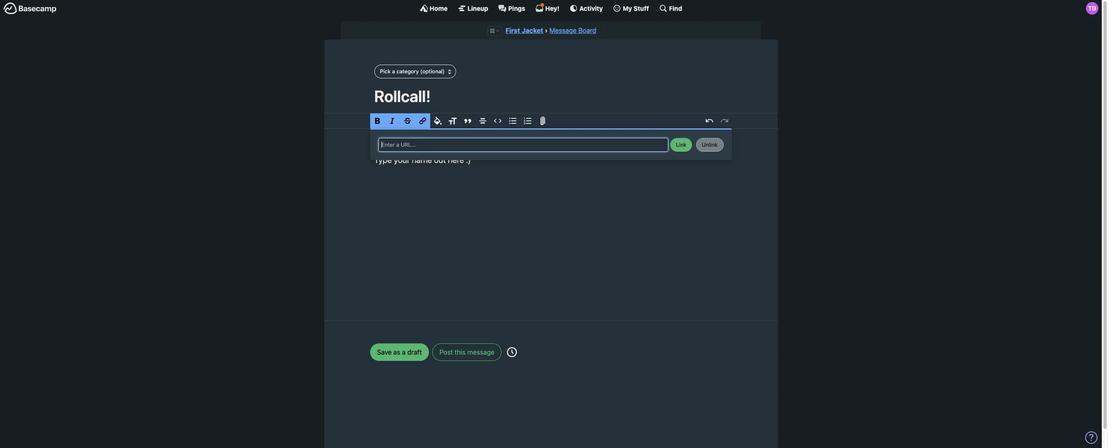 Task type: describe. For each thing, give the bounding box(es) containing it.
out
[[434, 155, 446, 165]]

do
[[452, 143, 462, 152]]

message
[[550, 27, 577, 34]]

my
[[623, 4, 632, 12]]

save
[[377, 349, 392, 356]]

hello
[[374, 143, 393, 152]]

› message board
[[545, 27, 597, 34]]

home link
[[420, 4, 448, 13]]

hey! button
[[536, 3, 560, 13]]

find button
[[659, 4, 683, 13]]

draft
[[408, 349, 422, 356]]

a inside save as a draft button
[[402, 349, 406, 356]]

first
[[506, 27, 520, 34]]

pick a category (optional) button
[[374, 65, 456, 78]]

my stuff button
[[613, 4, 649, 13]]

URL url field
[[379, 138, 668, 152]]

activity
[[580, 4, 603, 12]]

call
[[483, 143, 495, 152]]

switch accounts image
[[3, 2, 57, 15]]

(optional)
[[421, 68, 445, 75]]

first jacket
[[506, 27, 544, 34]]

pick
[[380, 68, 391, 75]]

lineup
[[468, 4, 489, 12]]

your
[[394, 155, 410, 165]]

lineup link
[[458, 4, 489, 13]]

home
[[430, 4, 448, 12]]

pick a category (optional)
[[380, 68, 445, 75]]

board
[[579, 27, 597, 34]]

Write away… text field
[[349, 129, 753, 311]]

as
[[394, 349, 401, 356]]

hello everyone! let's do a roll call today! type your name out here :)
[[374, 143, 520, 165]]

save as a draft
[[377, 349, 422, 356]]

let's
[[433, 143, 450, 152]]

post this message
[[440, 349, 495, 356]]



Task type: locate. For each thing, give the bounding box(es) containing it.
:)
[[466, 155, 471, 165]]

a inside pick a category (optional) button
[[392, 68, 395, 75]]

a right as
[[402, 349, 406, 356]]

2 vertical spatial a
[[402, 349, 406, 356]]

roll
[[470, 143, 481, 152]]

0 horizontal spatial a
[[392, 68, 395, 75]]

schedule this to post later image
[[507, 347, 517, 357]]

2 horizontal spatial a
[[464, 143, 468, 152]]

1 horizontal spatial a
[[402, 349, 406, 356]]

name
[[412, 155, 432, 165]]

Type a title… text field
[[374, 87, 728, 106]]

›
[[545, 27, 548, 34]]

message
[[468, 349, 495, 356]]

stuff
[[634, 4, 649, 12]]

hey!
[[546, 4, 560, 12]]

a right do
[[464, 143, 468, 152]]

type
[[374, 155, 392, 165]]

post this message button
[[433, 344, 502, 361]]

my stuff
[[623, 4, 649, 12]]

jacket
[[522, 27, 544, 34]]

category
[[397, 68, 419, 75]]

0 vertical spatial a
[[392, 68, 395, 75]]

tyler black image
[[1087, 2, 1099, 15]]

message board link
[[550, 27, 597, 34]]

a
[[392, 68, 395, 75], [464, 143, 468, 152], [402, 349, 406, 356]]

today!
[[497, 143, 520, 152]]

first jacket link
[[506, 27, 544, 34]]

post
[[440, 349, 453, 356]]

activity link
[[570, 4, 603, 13]]

pings
[[509, 4, 526, 12]]

a right the pick
[[392, 68, 395, 75]]

this
[[455, 349, 466, 356]]

everyone!
[[395, 143, 431, 152]]

pings button
[[499, 4, 526, 13]]

None button
[[671, 138, 693, 152], [696, 138, 724, 152], [671, 138, 693, 152], [696, 138, 724, 152]]

main element
[[0, 0, 1103, 16]]

a inside hello everyone! let's do a roll call today! type your name out here :)
[[464, 143, 468, 152]]

here
[[448, 155, 464, 165]]

find
[[669, 4, 683, 12]]

save as a draft button
[[370, 344, 429, 361]]

1 vertical spatial a
[[464, 143, 468, 152]]



Task type: vqa. For each thing, say whether or not it's contained in the screenshot.
'category'
yes



